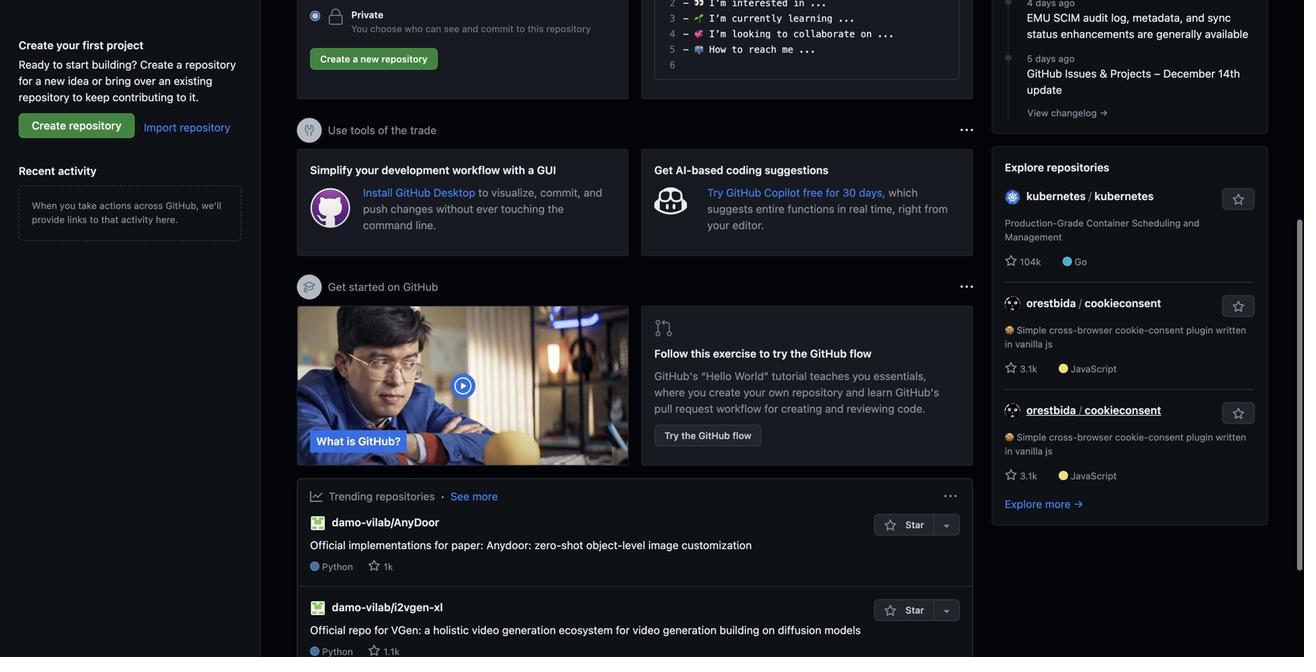 Task type: locate. For each thing, give the bounding box(es) containing it.
sync
[[1208, 11, 1231, 24]]

2 vanilla from the top
[[1015, 446, 1043, 457]]

0 vertical spatial this
[[528, 23, 544, 34]]

in for @orestbida profile icon
[[1005, 339, 1013, 350]]

2 consent from the top
[[1149, 432, 1184, 443]]

ready
[[19, 58, 50, 71]]

damo-vilab/anydoor
[[332, 516, 439, 529]]

1 vertical spatial flow
[[733, 431, 752, 441]]

to left try
[[759, 347, 770, 360]]

try inside get ai-based coding suggestions element
[[707, 186, 723, 199]]

/ up "container"
[[1089, 190, 1092, 203]]

play image
[[454, 377, 472, 395]]

try
[[773, 347, 788, 360]]

damo- down trending
[[332, 516, 366, 529]]

104k
[[1017, 257, 1041, 267]]

repo details element for object-
[[310, 560, 752, 574]]

2 explore from the top
[[1005, 498, 1042, 511]]

... right me
[[799, 44, 816, 55]]

1 vertical spatial repo details element
[[310, 645, 861, 658]]

...
[[838, 13, 855, 24], [878, 29, 894, 40], [799, 44, 816, 55]]

emu scim audit log, metadata, and sync status enhancements are generally available
[[1027, 11, 1249, 40]]

0 vertical spatial js
[[1046, 339, 1053, 350]]

1 browser from the top
[[1078, 325, 1113, 336]]

to down take
[[90, 214, 99, 225]]

star button for official implementations for paper: anydoor: zero-shot object-level image customization
[[874, 514, 934, 536]]

2 🍪 simple cross-browser cookie-consent plugin written in vanilla js from the top
[[1005, 432, 1247, 457]]

days,
[[859, 186, 886, 199]]

2 3.1k from the top
[[1017, 471, 1038, 482]]

1 cookieconsent from the top
[[1085, 297, 1161, 310]]

0 vertical spatial repositories
[[1047, 161, 1110, 174]]

orestbida / cookieconsent for @orestbida profile icon
[[1027, 297, 1161, 310]]

shot
[[561, 539, 583, 552]]

1 horizontal spatial get
[[655, 164, 673, 177]]

2 i'm from the top
[[709, 29, 726, 40]]

orestbida right @orestbida profile image
[[1027, 404, 1076, 417]]

0 vertical spatial explore
[[1005, 161, 1044, 174]]

projects
[[1110, 67, 1151, 80]]

repositories up vilab/anydoor
[[376, 490, 435, 503]]

1 vertical spatial explore
[[1005, 498, 1042, 511]]

1 horizontal spatial workflow
[[717, 403, 762, 415]]

→ inside explore repositories navigation
[[1074, 498, 1084, 511]]

1 vertical spatial this
[[691, 347, 710, 360]]

your down suggests
[[707, 219, 730, 232]]

0 vertical spatial flow
[[850, 347, 872, 360]]

1 consent from the top
[[1149, 325, 1184, 336]]

workflow up desktop
[[452, 164, 500, 177]]

3.1k for @orestbida profile icon
[[1017, 364, 1038, 375]]

the right try
[[790, 347, 808, 360]]

1 star this repository image from the top
[[1233, 301, 1245, 313]]

for down the ready
[[19, 75, 33, 87]]

3.1k up explore more →
[[1017, 471, 1038, 482]]

@damo-vilab profile image
[[310, 601, 326, 617]]

2 🍪 from the top
[[1005, 432, 1014, 443]]

0 vertical spatial ...
[[838, 13, 855, 24]]

0 horizontal spatial generation
[[502, 624, 556, 637]]

in
[[838, 203, 846, 215], [1005, 339, 1013, 350], [1005, 446, 1013, 457]]

the inside to visualize, commit, and push changes without ever touching the command line.
[[548, 203, 564, 215]]

1 orestbida / cookieconsent from the top
[[1027, 297, 1161, 310]]

1 vertical spatial workflow
[[717, 403, 762, 415]]

orestbida for @orestbida profile icon
[[1027, 297, 1076, 310]]

cross- for @orestbida profile image
[[1049, 432, 1078, 443]]

0 vertical spatial you
[[60, 200, 76, 211]]

github down days
[[1027, 67, 1062, 80]]

🍪 down @orestbida profile icon
[[1005, 325, 1014, 336]]

explore repositories
[[1005, 161, 1110, 174]]

and right the "scheduling"
[[1184, 218, 1200, 229]]

of
[[378, 124, 388, 137]]

1 vertical spatial js
[[1046, 446, 1053, 457]]

2 vertical spatial in
[[1005, 446, 1013, 457]]

activity down across
[[121, 214, 153, 225]]

1 javascript from the top
[[1071, 364, 1117, 375]]

log,
[[1111, 11, 1130, 24]]

-
[[683, 13, 689, 24], [683, 29, 689, 40], [683, 44, 689, 55]]

create up the ready
[[19, 39, 54, 52]]

new left idea at the left
[[44, 75, 65, 87]]

2 orestbida from the top
[[1027, 404, 1076, 417]]

activity up take
[[58, 165, 97, 177]]

1 dot fill image from the top
[[1002, 0, 1015, 8]]

flow
[[850, 347, 872, 360], [733, 431, 752, 441]]

vgen:
[[391, 624, 422, 637]]

1 damo- from the top
[[332, 516, 366, 529]]

1 vertical spatial cross-
[[1049, 432, 1078, 443]]

1 vertical spatial ...
[[878, 29, 894, 40]]

github's up code. on the bottom of the page
[[896, 386, 939, 399]]

install github desktop link
[[363, 186, 478, 199]]

1 3.1k from the top
[[1017, 364, 1038, 375]]

... right collaborate
[[878, 29, 894, 40]]

on right started
[[388, 281, 400, 293]]

written
[[1216, 325, 1247, 336], [1216, 432, 1247, 443]]

emu scim audit log, metadata, and sync status enhancements are generally available link
[[1027, 10, 1255, 42]]

star button
[[874, 514, 934, 536], [874, 600, 934, 621]]

collaborate
[[794, 29, 855, 40]]

github's up where
[[655, 370, 698, 383]]

0 horizontal spatial →
[[1074, 498, 1084, 511]]

is
[[347, 435, 355, 448]]

0 horizontal spatial repositories
[[376, 490, 435, 503]]

1 cookie- from the top
[[1115, 325, 1149, 336]]

and up generally
[[1186, 11, 1205, 24]]

started
[[349, 281, 385, 293]]

commit
[[481, 23, 514, 34]]

the down request
[[682, 431, 696, 441]]

0 horizontal spatial try
[[665, 431, 679, 441]]

for inside get ai-based coding suggestions element
[[826, 186, 840, 199]]

github,
[[166, 200, 199, 211]]

vanilla
[[1015, 339, 1043, 350], [1015, 446, 1043, 457]]

orestbida right @orestbida profile icon
[[1027, 297, 1076, 310]]

1 vertical spatial written
[[1216, 432, 1247, 443]]

@damo-vilab profile image
[[310, 516, 326, 531]]

you up request
[[688, 386, 706, 399]]

0 vertical spatial damo-
[[332, 516, 366, 529]]

repository down 'keep'
[[69, 119, 122, 132]]

written for star this repository icon for @orestbida profile icon
[[1216, 325, 1247, 336]]

can
[[426, 23, 441, 34]]

repository inside github's "hello world" tutorial teaches you essentials, where you create your own repository and learn github's pull request workflow for creating and reviewing code.
[[792, 386, 843, 399]]

create for create a new repository
[[320, 54, 350, 64]]

1 kubernetes from the left
[[1027, 190, 1086, 203]]

none radio inside create a new repository element
[[310, 11, 320, 21]]

0 vertical spatial add this repository to a list image
[[941, 520, 953, 532]]

1 vertical spatial orestbida
[[1027, 404, 1076, 417]]

kubernetes up "container"
[[1095, 190, 1154, 203]]

activity inside when you take actions across github, we'll provide links to that activity here.
[[121, 214, 153, 225]]

star image
[[1005, 255, 1017, 267], [885, 605, 897, 617]]

to inside private you choose who can see and commit to this repository
[[516, 23, 525, 34]]

damo-vilab/i2vgen-xl link
[[332, 600, 443, 616]]

1 written from the top
[[1216, 325, 1247, 336]]

🍪 simple cross-browser cookie-consent plugin written in vanilla js
[[1005, 325, 1247, 350], [1005, 432, 1247, 457]]

cross- for @orestbida profile icon
[[1049, 325, 1078, 336]]

0 horizontal spatial more
[[472, 490, 498, 503]]

2 orestbida / cookieconsent from the top
[[1027, 404, 1161, 417]]

damo-vilab/i2vgen-xl
[[332, 601, 443, 614]]

🍪
[[1005, 325, 1014, 336], [1005, 432, 1014, 443]]

try inside 'link'
[[665, 431, 679, 441]]

the right the of
[[391, 124, 407, 137]]

repositories up kubernetes / kubernetes in the right of the page
[[1047, 161, 1110, 174]]

1 vertical spatial browser
[[1078, 432, 1113, 443]]

1 vertical spatial vanilla
[[1015, 446, 1043, 457]]

github up suggests
[[726, 186, 761, 199]]

javascript for @orestbida profile icon
[[1071, 364, 1117, 375]]

0 vertical spatial official
[[310, 539, 346, 552]]

1 vertical spatial orestbida / cookieconsent
[[1027, 404, 1161, 417]]

0 vertical spatial /
[[1089, 190, 1092, 203]]

2 star from the top
[[903, 605, 924, 616]]

official repo for vgen: a holistic video generation ecosystem for video generation building on diffusion models
[[310, 624, 861, 637]]

try github copilot free for 30 days, link
[[707, 186, 889, 199]]

you up links
[[60, 200, 76, 211]]

what is github? image
[[298, 307, 628, 465]]

star this repository image
[[1233, 301, 1245, 313], [1233, 408, 1245, 420]]

try for try the github flow
[[665, 431, 679, 441]]

repo details element down official repo for vgen: a holistic video generation ecosystem for video generation building on diffusion models
[[310, 645, 861, 658]]

0 vertical spatial cookieconsent
[[1085, 297, 1161, 310]]

for inside create your first project ready to start building? create a repository for a new idea or bring over an existing repository to keep contributing to it.
[[19, 75, 33, 87]]

1 🍪 from the top
[[1005, 325, 1014, 336]]

1 vertical spatial activity
[[121, 214, 153, 225]]

your
[[56, 39, 80, 52], [355, 164, 379, 177], [707, 219, 730, 232], [744, 386, 766, 399]]

1 vertical spatial in
[[1005, 339, 1013, 350]]

to inside try the github flow element
[[759, 347, 770, 360]]

get left ai-
[[655, 164, 673, 177]]

2 browser from the top
[[1078, 432, 1113, 443]]

mortar board image
[[303, 281, 316, 293]]

0 horizontal spatial you
[[60, 200, 76, 211]]

xl
[[434, 601, 443, 614]]

you up learn at right bottom
[[853, 370, 871, 383]]

0 vertical spatial star image
[[1005, 255, 1017, 267]]

1 horizontal spatial github's
[[896, 386, 939, 399]]

repo details element containing python
[[310, 560, 752, 574]]

·
[[441, 490, 444, 503]]

3.1k up @orestbida profile image
[[1017, 364, 1038, 375]]

1 vertical spatial new
[[44, 75, 65, 87]]

2 damo- from the top
[[332, 601, 366, 614]]

more
[[472, 490, 498, 503], [1045, 498, 1071, 511]]

video
[[472, 624, 499, 637], [633, 624, 660, 637]]

star this repository image
[[1233, 194, 1245, 206]]

2 horizontal spatial on
[[861, 29, 872, 40]]

cookieconsent
[[1085, 297, 1161, 310], [1085, 404, 1161, 417]]

damo- for repo
[[332, 601, 366, 614]]

try up suggests
[[707, 186, 723, 199]]

issues
[[1065, 67, 1097, 80]]

create for create repository
[[32, 119, 66, 132]]

... up collaborate
[[838, 13, 855, 24]]

2 js from the top
[[1046, 446, 1053, 457]]

0 vertical spatial written
[[1216, 325, 1247, 336]]

1 vertical spatial star this repository image
[[1233, 408, 1245, 420]]

explore right feed item heading menu icon
[[1005, 498, 1042, 511]]

0 horizontal spatial this
[[528, 23, 544, 34]]

1 vertical spatial plugin
[[1187, 432, 1213, 443]]

2 cross- from the top
[[1049, 432, 1078, 443]]

changelog
[[1051, 107, 1097, 118]]

in left real
[[838, 203, 846, 215]]

this
[[528, 23, 544, 34], [691, 347, 710, 360]]

repository down who
[[382, 54, 428, 64]]

star image inside button
[[885, 520, 897, 532]]

written for star this repository icon associated with @orestbida profile image
[[1216, 432, 1247, 443]]

1 horizontal spatial new
[[361, 54, 379, 64]]

generation left ecosystem on the left
[[502, 624, 556, 637]]

try for try github copilot free for 30 days,
[[707, 186, 723, 199]]

0 vertical spatial github's
[[655, 370, 698, 383]]

1 vertical spatial github's
[[896, 386, 939, 399]]

to
[[516, 23, 525, 34], [777, 29, 788, 40], [732, 44, 743, 55], [53, 58, 63, 71], [72, 91, 82, 104], [176, 91, 186, 104], [478, 186, 489, 199], [90, 214, 99, 225], [759, 347, 770, 360]]

graph image
[[310, 491, 323, 503]]

2 repo details element from the top
[[310, 645, 861, 658]]

2 cookieconsent from the top
[[1085, 404, 1161, 417]]

create inside button
[[320, 54, 350, 64]]

dot fill image
[[1002, 0, 1015, 8], [1002, 52, 1015, 64]]

0 vertical spatial try
[[707, 186, 723, 199]]

simple down @orestbida profile image
[[1017, 432, 1047, 443]]

1 cross- from the top
[[1049, 325, 1078, 336]]

vanilla for @orestbida profile icon
[[1015, 339, 1043, 350]]

orestbida for @orestbida profile image
[[1027, 404, 1076, 417]]

2 horizontal spatial ...
[[878, 29, 894, 40]]

js for @orestbida profile image
[[1046, 446, 1053, 457]]

0 horizontal spatial new
[[44, 75, 65, 87]]

and right commit,
[[584, 186, 602, 199]]

0 vertical spatial consent
[[1149, 325, 1184, 336]]

to right the commit on the top of the page
[[516, 23, 525, 34]]

0 horizontal spatial flow
[[733, 431, 752, 441]]

this inside private you choose who can see and commit to this repository
[[528, 23, 544, 34]]

flow down create at right
[[733, 431, 752, 441]]

2 written from the top
[[1216, 432, 1247, 443]]

get right mortar board icon
[[328, 281, 346, 293]]

1 add this repository to a list image from the top
[[941, 520, 953, 532]]

0 vertical spatial dot fill image
[[1002, 0, 1015, 8]]

kubernetes down explore repositories
[[1027, 190, 1086, 203]]

2 cookie- from the top
[[1115, 432, 1149, 443]]

/ for @orestbida profile image
[[1079, 404, 1082, 417]]

bring
[[105, 75, 131, 87]]

plugin for @orestbida profile icon
[[1187, 325, 1213, 336]]

cross- down go
[[1049, 325, 1078, 336]]

repository down it.
[[180, 121, 231, 134]]

anydoor:
[[487, 539, 532, 552]]

why am i seeing this? image
[[961, 281, 973, 293]]

to left start
[[53, 58, 63, 71]]

/ right @orestbida profile image
[[1079, 404, 1082, 417]]

building
[[720, 624, 760, 637]]

damo-
[[332, 516, 366, 529], [332, 601, 366, 614]]

1 horizontal spatial 5
[[1027, 53, 1033, 64]]

based
[[692, 164, 724, 177]]

&
[[1100, 67, 1108, 80]]

1 explore from the top
[[1005, 161, 1044, 174]]

3.1k for @orestbida profile image
[[1017, 471, 1038, 482]]

time,
[[871, 203, 896, 215]]

2 star button from the top
[[874, 600, 934, 621]]

which
[[889, 186, 918, 199]]

1 vertical spatial 🍪 simple cross-browser cookie-consent plugin written in vanilla js
[[1005, 432, 1247, 457]]

1 horizontal spatial video
[[633, 624, 660, 637]]

exercise
[[713, 347, 757, 360]]

new inside create your first project ready to start building? create a repository for a new idea or bring over an existing repository to keep contributing to it.
[[44, 75, 65, 87]]

a down the ready
[[35, 75, 41, 87]]

0 vertical spatial activity
[[58, 165, 97, 177]]

push
[[363, 203, 388, 215]]

add this repository to a list image
[[941, 520, 953, 532], [941, 605, 953, 617]]

on right collaborate
[[861, 29, 872, 40]]

0 vertical spatial new
[[361, 54, 379, 64]]

1 horizontal spatial →
[[1100, 107, 1108, 118]]

simple down @orestbida profile icon
[[1017, 325, 1047, 336]]

1 horizontal spatial more
[[1045, 498, 1071, 511]]

0 horizontal spatial kubernetes
[[1027, 190, 1086, 203]]

0 horizontal spatial get
[[328, 281, 346, 293]]

for left 30 on the top right
[[826, 186, 840, 199]]

repository down the ready
[[19, 91, 69, 104]]

and inside production-grade container scheduling and management
[[1184, 218, 1200, 229]]

1 repo details element from the top
[[310, 560, 752, 574]]

explore up @kubernetes profile icon
[[1005, 161, 1044, 174]]

recent
[[19, 165, 55, 177]]

explore
[[1005, 161, 1044, 174], [1005, 498, 1042, 511]]

1 vertical spatial damo-
[[332, 601, 366, 614]]

orestbida
[[1027, 297, 1076, 310], [1027, 404, 1076, 417]]

i'm right 🌱
[[709, 13, 726, 24]]

real
[[849, 203, 868, 215]]

trending repositories · see more
[[329, 490, 498, 503]]

2 horizontal spatial you
[[853, 370, 871, 383]]

cookie- for @orestbida profile image
[[1115, 432, 1149, 443]]

1 horizontal spatial repositories
[[1047, 161, 1110, 174]]

2 javascript from the top
[[1071, 471, 1117, 482]]

1 vertical spatial get
[[328, 281, 346, 293]]

cross-
[[1049, 325, 1078, 336], [1049, 432, 1078, 443]]

1 js from the top
[[1046, 339, 1053, 350]]

2 vertical spatial /
[[1079, 404, 1082, 417]]

1 vertical spatial 🍪
[[1005, 432, 1014, 443]]

to inside to visualize, commit, and push changes without ever touching the command line.
[[478, 186, 489, 199]]

1 star from the top
[[903, 520, 924, 531]]

3 - from the top
[[683, 44, 689, 55]]

0 horizontal spatial video
[[472, 624, 499, 637]]

in down @orestbida profile image
[[1005, 446, 1013, 457]]

currently
[[732, 13, 782, 24]]

production-grade container scheduling and management
[[1005, 218, 1200, 243]]

in down @orestbida profile icon
[[1005, 339, 1013, 350]]

building?
[[92, 58, 137, 71]]

2 dot fill image from the top
[[1002, 52, 1015, 64]]

view
[[1028, 107, 1049, 118]]

1 orestbida from the top
[[1027, 297, 1076, 310]]

0 vertical spatial i'm
[[709, 13, 726, 24]]

1 official from the top
[[310, 539, 346, 552]]

for down own
[[765, 403, 778, 415]]

cross- up explore more → link
[[1049, 432, 1078, 443]]

this right the commit on the top of the page
[[528, 23, 544, 34]]

1 vertical spatial simple
[[1017, 432, 1047, 443]]

workflow down create at right
[[717, 403, 762, 415]]

official for damo-vilab/anydoor
[[310, 539, 346, 552]]

1 vertical spatial repositories
[[376, 490, 435, 503]]

generation left building
[[663, 624, 717, 637]]

1 vanilla from the top
[[1015, 339, 1043, 350]]

0 vertical spatial cookie-
[[1115, 325, 1149, 336]]

tools image
[[303, 124, 316, 137]]

1 vertical spatial dot fill image
[[1002, 52, 1015, 64]]

it.
[[189, 91, 199, 104]]

from
[[925, 203, 948, 215]]

github?
[[358, 435, 401, 448]]

python
[[322, 562, 353, 572]]

2 kubernetes from the left
[[1095, 190, 1154, 203]]

vanilla down @orestbida profile icon
[[1015, 339, 1043, 350]]

0 horizontal spatial 5
[[670, 44, 675, 55]]

in inside "which suggests entire functions in real time, right from your editor."
[[838, 203, 846, 215]]

more inside explore repositories navigation
[[1045, 498, 1071, 511]]

1 plugin from the top
[[1187, 325, 1213, 336]]

0 vertical spatial plugin
[[1187, 325, 1213, 336]]

/ down go
[[1079, 297, 1082, 310]]

github inside get ai-based coding suggestions element
[[726, 186, 761, 199]]

3 - 🌱 i'm currently learning ... 4 - 💞️ i'm looking to collaborate on ... 5 - 📫 how to reach me ... 6
[[670, 13, 894, 71]]

1 vertical spatial on
[[388, 281, 400, 293]]

create down lock icon
[[320, 54, 350, 64]]

1 vertical spatial star
[[903, 605, 924, 616]]

for right ecosystem on the left
[[616, 624, 630, 637]]

this up ""hello"
[[691, 347, 710, 360]]

0 vertical spatial star
[[903, 520, 924, 531]]

cookieconsent for @orestbida profile icon
[[1085, 297, 1161, 310]]

1 horizontal spatial you
[[688, 386, 706, 399]]

1 vertical spatial /
[[1079, 297, 1082, 310]]

1 vertical spatial 3.1k
[[1017, 471, 1038, 482]]

new down you on the top left of the page
[[361, 54, 379, 64]]

1 simple from the top
[[1017, 325, 1047, 336]]

1 horizontal spatial try
[[707, 186, 723, 199]]

0 vertical spatial cross-
[[1049, 325, 1078, 336]]

1 vertical spatial cookieconsent
[[1085, 404, 1161, 417]]

2 official from the top
[[310, 624, 346, 637]]

2 add this repository to a list image from the top
[[941, 605, 953, 617]]

on right building
[[763, 624, 775, 637]]

simplify your development workflow with a gui
[[310, 164, 556, 177]]

line.
[[416, 219, 436, 232]]

repository inside private you choose who can see and commit to this repository
[[546, 23, 591, 34]]

1 vertical spatial →
[[1074, 498, 1084, 511]]

official up python
[[310, 539, 346, 552]]

- left 🌱
[[683, 13, 689, 24]]

management
[[1005, 232, 1062, 243]]

star for official implementations for paper: anydoor: zero-shot object-level image customization
[[903, 520, 924, 531]]

trade
[[410, 124, 437, 137]]

suggests
[[707, 203, 753, 215]]

2 star this repository image from the top
[[1233, 408, 1245, 420]]

0 vertical spatial 🍪 simple cross-browser cookie-consent plugin written in vanilla js
[[1005, 325, 1247, 350]]

1 vertical spatial add this repository to a list image
[[941, 605, 953, 617]]

vanilla down @orestbida profile image
[[1015, 446, 1043, 457]]

development
[[382, 164, 450, 177]]

0 vertical spatial repo details element
[[310, 560, 752, 574]]

- left 💞️
[[683, 29, 689, 40]]

repo details element for generation
[[310, 645, 861, 658]]

available
[[1205, 27, 1249, 40]]

- left 📫
[[683, 44, 689, 55]]

own
[[769, 386, 789, 399]]

1 🍪 simple cross-browser cookie-consent plugin written in vanilla js from the top
[[1005, 325, 1247, 350]]

try the github flow element
[[641, 306, 973, 466]]

0 vertical spatial browser
[[1078, 325, 1113, 336]]

i'm up how
[[709, 29, 726, 40]]

tools
[[351, 124, 375, 137]]

0 vertical spatial orestbida / cookieconsent
[[1027, 297, 1161, 310]]

repositories inside navigation
[[1047, 161, 1110, 174]]

🍪 down @orestbida profile image
[[1005, 432, 1014, 443]]

2 plugin from the top
[[1187, 432, 1213, 443]]

repo details element down official implementations for paper: anydoor: zero-shot object-level image customization
[[310, 560, 752, 574]]

flow inside 'link'
[[733, 431, 752, 441]]

None radio
[[310, 11, 320, 21]]

0 vertical spatial 🍪
[[1005, 325, 1014, 336]]

repository right the commit on the top of the page
[[546, 23, 591, 34]]

1 star button from the top
[[874, 514, 934, 536]]

and right see
[[462, 23, 478, 34]]

5 up 6
[[670, 44, 675, 55]]

star image
[[1005, 362, 1017, 375], [1005, 469, 1017, 482], [885, 520, 897, 532], [368, 560, 381, 572], [368, 645, 381, 658]]

image
[[648, 539, 679, 552]]

your down world"
[[744, 386, 766, 399]]

1 vertical spatial i'm
[[709, 29, 726, 40]]

🍪 simple cross-browser cookie-consent plugin written in vanilla js for @orestbida profile icon
[[1005, 325, 1247, 350]]

github up changes
[[396, 186, 431, 199]]

0 vertical spatial star button
[[874, 514, 934, 536]]

workflow inside github's "hello world" tutorial teaches you essentials, where you create your own repository and learn github's pull request workflow for creating and reviewing code.
[[717, 403, 762, 415]]

repo details element
[[310, 560, 752, 574], [310, 645, 861, 658]]

your up start
[[56, 39, 80, 52]]

2 simple from the top
[[1017, 432, 1047, 443]]

orestbida / cookieconsent for @orestbida profile image
[[1027, 404, 1161, 417]]



Task type: describe. For each thing, give the bounding box(es) containing it.
explore for explore repositories
[[1005, 161, 1044, 174]]

simple for @orestbida profile icon
[[1017, 325, 1047, 336]]

install github desktop
[[363, 186, 478, 199]]

try github copilot free for 30 days,
[[707, 186, 889, 199]]

1 horizontal spatial on
[[763, 624, 775, 637]]

a up existing
[[176, 58, 182, 71]]

across
[[134, 200, 163, 211]]

your inside create your first project ready to start building? create a repository for a new idea or bring over an existing repository to keep contributing to it.
[[56, 39, 80, 52]]

create a new repository element
[[310, 0, 616, 76]]

try the github flow
[[665, 431, 752, 441]]

trending
[[329, 490, 373, 503]]

get for get started on github
[[328, 281, 346, 293]]

how
[[709, 44, 726, 55]]

1 video from the left
[[472, 624, 499, 637]]

what is github? element
[[297, 306, 629, 466]]

🍪 for @orestbida profile image
[[1005, 432, 1014, 443]]

generally
[[1156, 27, 1202, 40]]

star button for official repo for vgen: a holistic video generation ecosystem for video generation building on diffusion models
[[874, 600, 934, 621]]

browser for @orestbida profile icon
[[1078, 325, 1113, 336]]

vanilla for @orestbida profile image
[[1015, 446, 1043, 457]]

lock image
[[326, 8, 345, 26]]

level
[[623, 539, 645, 552]]

zero-
[[535, 539, 561, 552]]

official for damo-vilab/i2vgen-xl
[[310, 624, 346, 637]]

"hello
[[701, 370, 732, 383]]

import repository
[[144, 121, 231, 134]]

and inside to visualize, commit, and push changes without ever touching the command line.
[[584, 186, 602, 199]]

functions
[[788, 203, 835, 215]]

project
[[107, 39, 144, 52]]

desktop
[[434, 186, 476, 199]]

0 horizontal spatial workflow
[[452, 164, 500, 177]]

use
[[328, 124, 348, 137]]

1 vertical spatial you
[[853, 370, 871, 383]]

this inside try the github flow element
[[691, 347, 710, 360]]

official implementations for paper: anydoor: zero-shot object-level image customization
[[310, 539, 752, 552]]

1 horizontal spatial ...
[[838, 13, 855, 24]]

and inside private you choose who can see and commit to this repository
[[462, 23, 478, 34]]

ai-
[[676, 164, 692, 177]]

💞️
[[694, 29, 704, 40]]

repositories for explore
[[1047, 161, 1110, 174]]

where
[[655, 386, 685, 399]]

what is github?
[[316, 435, 401, 448]]

and inside emu scim audit log, metadata, and sync status enhancements are generally available
[[1186, 11, 1205, 24]]

js for @orestbida profile icon
[[1046, 339, 1053, 350]]

right
[[899, 203, 922, 215]]

🍪 for @orestbida profile icon
[[1005, 325, 1014, 336]]

and right 'creating'
[[825, 403, 844, 415]]

coding
[[726, 164, 762, 177]]

1k
[[384, 562, 393, 572]]

plugin for @orestbida profile image
[[1187, 432, 1213, 443]]

to visualize, commit, and push changes without ever touching the command line.
[[363, 186, 602, 232]]

essentials,
[[874, 370, 927, 383]]

to left it.
[[176, 91, 186, 104]]

pull
[[655, 403, 673, 415]]

looking
[[732, 29, 771, 40]]

create your first project ready to start building? create a repository for a new idea or bring over an existing repository to keep contributing to it.
[[19, 39, 236, 104]]

command
[[363, 219, 413, 232]]

gui
[[537, 164, 556, 177]]

🌱
[[694, 13, 704, 24]]

git pull request image
[[655, 319, 673, 338]]

me
[[782, 44, 794, 55]]

start
[[66, 58, 89, 71]]

1 generation from the left
[[502, 624, 556, 637]]

feed item heading menu image
[[945, 491, 957, 503]]

when you take actions across github, we'll provide links to that activity here.
[[32, 200, 221, 225]]

install
[[363, 186, 393, 199]]

tutorial
[[772, 370, 807, 383]]

get started on github
[[328, 281, 438, 293]]

create up an
[[140, 58, 173, 71]]

go
[[1075, 257, 1087, 267]]

ever
[[476, 203, 498, 215]]

repository up existing
[[185, 58, 236, 71]]

explore for explore more →
[[1005, 498, 1042, 511]]

1k link
[[368, 560, 393, 572]]

you
[[351, 23, 368, 34]]

with
[[503, 164, 525, 177]]

browser for @orestbida profile image
[[1078, 432, 1113, 443]]

add this repository to a list image for official implementations for paper: anydoor: zero-shot object-level image customization
[[941, 520, 953, 532]]

5 inside 5 days ago github issues & projects – december 14th update
[[1027, 53, 1033, 64]]

on inside 3 - 🌱 i'm currently learning ... 4 - 💞️ i'm looking to collaborate on ... 5 - 📫 how to reach me ... 6
[[861, 29, 872, 40]]

cookieconsent for @orestbida profile image
[[1085, 404, 1161, 417]]

cookie- for @orestbida profile icon
[[1115, 325, 1149, 336]]

add this repository to a list image for official repo for vgen: a holistic video generation ecosystem for video generation building on diffusion models
[[941, 605, 953, 617]]

ago
[[1059, 53, 1075, 64]]

for inside github's "hello world" tutorial teaches you essentials, where you create your own repository and learn github's pull request workflow for creating and reviewing code.
[[765, 403, 778, 415]]

explore more →
[[1005, 498, 1084, 511]]

to right how
[[732, 44, 743, 55]]

simplify
[[310, 164, 353, 177]]

star this repository image for @orestbida profile icon
[[1233, 301, 1245, 313]]

2 generation from the left
[[663, 624, 717, 637]]

0 horizontal spatial on
[[388, 281, 400, 293]]

try the github flow link
[[655, 425, 762, 447]]

import
[[144, 121, 177, 134]]

entire
[[756, 203, 785, 215]]

5 inside 3 - 🌱 i'm currently learning ... 4 - 💞️ i'm looking to collaborate on ... 5 - 📫 how to reach me ... 6
[[670, 44, 675, 55]]

→ for view changelog →
[[1100, 107, 1108, 118]]

reviewing
[[847, 403, 895, 415]]

create repository link
[[19, 113, 135, 138]]

commit,
[[540, 186, 581, 199]]

→ for explore more →
[[1074, 498, 1084, 511]]

create
[[709, 386, 741, 399]]

new inside create a new repository button
[[361, 54, 379, 64]]

recent activity
[[19, 165, 97, 177]]

learn
[[868, 386, 893, 399]]

get ai-based coding suggestions element
[[641, 149, 973, 256]]

star for official repo for vgen: a holistic video generation ecosystem for video generation building on diffusion models
[[903, 605, 924, 616]]

who
[[405, 23, 423, 34]]

the inside 'link'
[[682, 431, 696, 441]]

github inside simplify your development workflow with a gui element
[[396, 186, 431, 199]]

you inside when you take actions across github, we'll provide links to that activity here.
[[60, 200, 76, 211]]

repository inside button
[[382, 54, 428, 64]]

to inside when you take actions across github, we'll provide links to that activity here.
[[90, 214, 99, 225]]

update
[[1027, 83, 1062, 96]]

your inside github's "hello world" tutorial teaches you essentials, where you create your own repository and learn github's pull request workflow for creating and reviewing code.
[[744, 386, 766, 399]]

follow this exercise to try the github flow
[[655, 347, 872, 360]]

repositories for trending
[[376, 490, 435, 503]]

which suggests entire functions in real time, right from your editor.
[[707, 186, 948, 232]]

0 horizontal spatial star image
[[885, 605, 897, 617]]

enhancements
[[1061, 27, 1135, 40]]

are
[[1138, 27, 1153, 40]]

view changelog → link
[[1028, 107, 1108, 118]]

30
[[843, 186, 856, 199]]

github inside 5 days ago github issues & projects – december 14th update
[[1027, 67, 1062, 80]]

/ for @orestbida profile icon
[[1079, 297, 1082, 310]]

0 horizontal spatial github's
[[655, 370, 698, 383]]

why am i seeing this? image
[[961, 124, 973, 137]]

get for get ai-based coding suggestions
[[655, 164, 673, 177]]

/ for @kubernetes profile icon
[[1089, 190, 1092, 203]]

contributing
[[113, 91, 173, 104]]

dot fill image for emu scim audit log, metadata, and sync status enhancements are generally available
[[1002, 0, 1015, 8]]

github up teaches
[[810, 347, 847, 360]]

vilab/anydoor
[[366, 516, 439, 529]]

explore more → link
[[1005, 498, 1084, 511]]

github desktop image
[[310, 188, 351, 228]]

2 - from the top
[[683, 29, 689, 40]]

to down idea at the left
[[72, 91, 82, 104]]

explore repositories navigation
[[992, 146, 1268, 526]]

for left the paper:
[[435, 539, 449, 552]]

code.
[[898, 403, 926, 415]]

see
[[451, 490, 470, 503]]

2 video from the left
[[633, 624, 660, 637]]

@orestbida profile image
[[1005, 297, 1021, 312]]

consent for star this repository icon associated with @orestbida profile image
[[1149, 432, 1184, 443]]

for right repo
[[374, 624, 388, 637]]

14th
[[1218, 67, 1240, 80]]

to up me
[[777, 29, 788, 40]]

damo- for implementations
[[332, 516, 366, 529]]

simple for @orestbida profile image
[[1017, 432, 1047, 443]]

3
[[670, 13, 675, 24]]

a inside button
[[353, 54, 358, 64]]

1 horizontal spatial flow
[[850, 347, 872, 360]]

see
[[444, 23, 460, 34]]

take
[[78, 200, 97, 211]]

a left gui
[[528, 164, 534, 177]]

your inside "which suggests entire functions in real time, right from your editor."
[[707, 219, 730, 232]]

emu
[[1027, 11, 1051, 24]]

your up install
[[355, 164, 379, 177]]

editor.
[[733, 219, 764, 232]]

and up reviewing
[[846, 386, 865, 399]]

javascript for @orestbida profile image
[[1071, 471, 1117, 482]]

github right started
[[403, 281, 438, 293]]

dot fill image for github issues & projects – december 14th update
[[1002, 52, 1015, 64]]

a right vgen:
[[425, 624, 430, 637]]

follow
[[655, 347, 688, 360]]

github inside 'link'
[[699, 431, 730, 441]]

1 - from the top
[[683, 13, 689, 24]]

implementations
[[349, 539, 432, 552]]

star this repository image for @orestbida profile image
[[1233, 408, 1245, 420]]

1 i'm from the top
[[709, 13, 726, 24]]

production-
[[1005, 218, 1057, 229]]

@kubernetes profile image
[[1005, 190, 1021, 205]]

create for create your first project ready to start building? create a repository for a new idea or bring over an existing repository to keep contributing to it.
[[19, 39, 54, 52]]

–
[[1154, 67, 1161, 80]]

customization
[[682, 539, 752, 552]]

consent for star this repository icon for @orestbida profile icon
[[1149, 325, 1184, 336]]

simplify your development workflow with a gui element
[[297, 149, 629, 256]]

choose
[[370, 23, 402, 34]]

🍪 simple cross-browser cookie-consent plugin written in vanilla js for @orestbida profile image
[[1005, 432, 1247, 457]]

first
[[82, 39, 104, 52]]

1 horizontal spatial star image
[[1005, 255, 1017, 267]]

@orestbida profile image
[[1005, 404, 1021, 419]]

request
[[675, 403, 714, 415]]

0 horizontal spatial ...
[[799, 44, 816, 55]]

0 horizontal spatial activity
[[58, 165, 97, 177]]

teaches
[[810, 370, 850, 383]]

in for @orestbida profile image
[[1005, 446, 1013, 457]]



Task type: vqa. For each thing, say whether or not it's contained in the screenshot.


